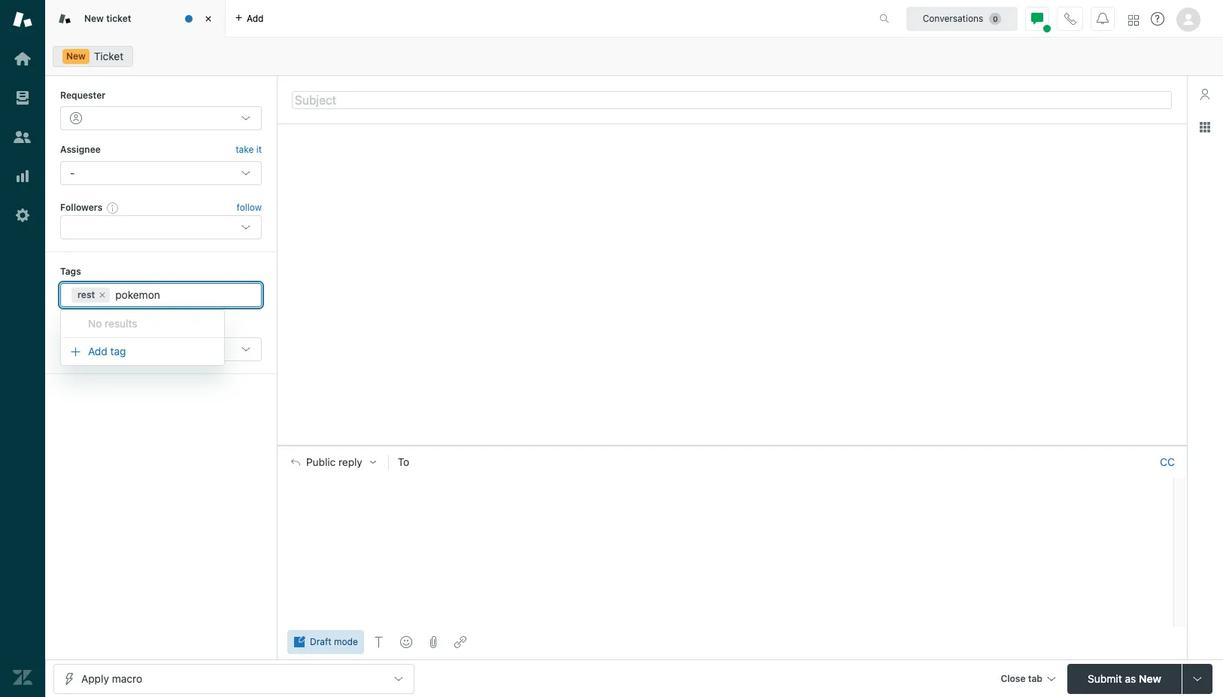 Task type: describe. For each thing, give the bounding box(es) containing it.
apps image
[[1200, 121, 1212, 133]]

requester
[[60, 90, 106, 101]]

insert emojis image
[[400, 636, 412, 648]]

close
[[1001, 673, 1026, 684]]

draft mode
[[310, 636, 358, 647]]

button displays agent's chat status as online. image
[[1032, 12, 1044, 24]]

customer context image
[[1200, 88, 1212, 100]]

priority
[[169, 320, 201, 332]]

mode
[[334, 636, 358, 647]]

follow button
[[237, 201, 262, 215]]

info on adding followers image
[[107, 202, 119, 214]]

take
[[236, 144, 254, 155]]

secondary element
[[45, 41, 1224, 72]]

reply
[[339, 456, 363, 468]]

public reply button
[[278, 446, 388, 478]]

new for new
[[66, 50, 86, 62]]

tags
[[60, 266, 81, 277]]

get started image
[[13, 49, 32, 68]]

customers image
[[13, 127, 32, 147]]

-
[[70, 166, 75, 179]]

minimize composer image
[[726, 439, 738, 451]]

macro
[[112, 672, 142, 685]]

followers element
[[60, 215, 262, 239]]

cc
[[1161, 455, 1176, 468]]

public reply
[[306, 456, 363, 468]]

zendesk image
[[13, 668, 32, 687]]

notifications image
[[1097, 12, 1110, 24]]

zendesk products image
[[1129, 15, 1140, 25]]

remove image
[[98, 290, 107, 299]]

to
[[398, 455, 410, 468]]

format text image
[[373, 636, 385, 648]]

it
[[256, 144, 262, 155]]

conversations
[[923, 12, 984, 24]]

views image
[[13, 88, 32, 108]]

close tab
[[1001, 673, 1043, 684]]

submit as new
[[1089, 672, 1162, 685]]

requester element
[[60, 106, 262, 131]]

add
[[88, 345, 107, 358]]

take it button
[[236, 143, 262, 158]]

submit
[[1089, 672, 1123, 685]]

apply
[[81, 672, 109, 685]]

new ticket tab
[[45, 0, 226, 38]]

draft mode button
[[288, 630, 364, 654]]

conversations button
[[907, 6, 1018, 30]]

close image
[[201, 11, 216, 26]]

take it
[[236, 144, 262, 155]]



Task type: vqa. For each thing, say whether or not it's contained in the screenshot.
the "Apps and integrations" 'dropdown button'
no



Task type: locate. For each thing, give the bounding box(es) containing it.
public
[[306, 456, 336, 468]]

new for new ticket
[[84, 13, 104, 24]]

admin image
[[13, 205, 32, 225]]

add link (cmd k) image
[[454, 636, 466, 648]]

as
[[1126, 672, 1137, 685]]

add tag
[[88, 345, 126, 358]]

assignee
[[60, 144, 101, 155]]

assignee element
[[60, 161, 262, 185]]

0 vertical spatial new
[[84, 13, 104, 24]]

Subject field
[[292, 91, 1173, 109]]

follow
[[237, 202, 262, 213]]

Tags field
[[113, 287, 248, 302]]

get help image
[[1152, 12, 1165, 26]]

reporting image
[[13, 166, 32, 186]]

tag
[[110, 345, 126, 358]]

add attachment image
[[427, 636, 439, 648]]

apply macro
[[81, 672, 142, 685]]

ticket
[[94, 50, 124, 62]]

close tab button
[[995, 664, 1062, 696]]

zendesk support image
[[13, 10, 32, 29]]

add
[[247, 12, 264, 24]]

new
[[84, 13, 104, 24], [66, 50, 86, 62], [1140, 672, 1162, 685]]

no results
[[88, 317, 137, 330]]

tabs tab list
[[45, 0, 864, 38]]

type
[[60, 320, 82, 332]]

results
[[105, 317, 137, 330]]

cc button
[[1161, 455, 1176, 469]]

new left ticket
[[66, 50, 86, 62]]

new right as
[[1140, 672, 1162, 685]]

add tag option
[[61, 341, 261, 362]]

draft
[[310, 636, 332, 647]]

2 vertical spatial new
[[1140, 672, 1162, 685]]

rest
[[78, 289, 95, 300]]

new inside tab
[[84, 13, 104, 24]]

add button
[[226, 0, 273, 37]]

1 vertical spatial new
[[66, 50, 86, 62]]

new left the ticket at the left
[[84, 13, 104, 24]]

followers
[[60, 202, 103, 213]]

displays possible ticket submission types image
[[1192, 673, 1204, 685]]

new ticket
[[84, 13, 131, 24]]

no
[[88, 317, 102, 330]]

tags list box
[[60, 309, 262, 366]]

main element
[[0, 0, 45, 697]]

ticket
[[106, 13, 131, 24]]

new inside secondary element
[[66, 50, 86, 62]]

tab
[[1029, 673, 1043, 684]]



